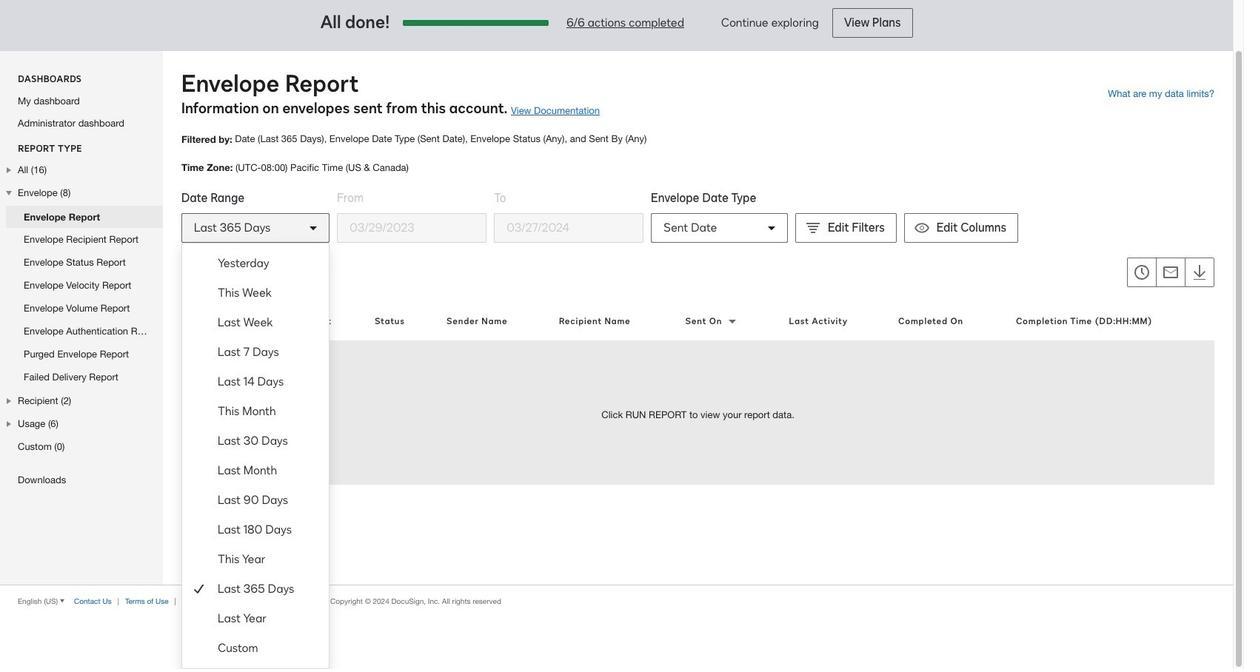 Task type: locate. For each thing, give the bounding box(es) containing it.
list box
[[182, 249, 329, 664]]

secondary report detail actions group
[[1128, 258, 1215, 287]]

1 horizontal spatial mm/dd/yyyy text field
[[495, 214, 643, 242]]

2 mm/dd/yyyy text field from the left
[[495, 214, 643, 242]]

MM/DD/YYYY text field
[[338, 214, 486, 242], [495, 214, 643, 242]]

0 horizontal spatial mm/dd/yyyy text field
[[338, 214, 486, 242]]



Task type: describe. For each thing, give the bounding box(es) containing it.
primary report detail actions group
[[182, 258, 329, 287]]

more info region
[[0, 585, 1234, 617]]

1 mm/dd/yyyy text field from the left
[[338, 214, 486, 242]]



Task type: vqa. For each thing, say whether or not it's contained in the screenshot.
list box
yes



